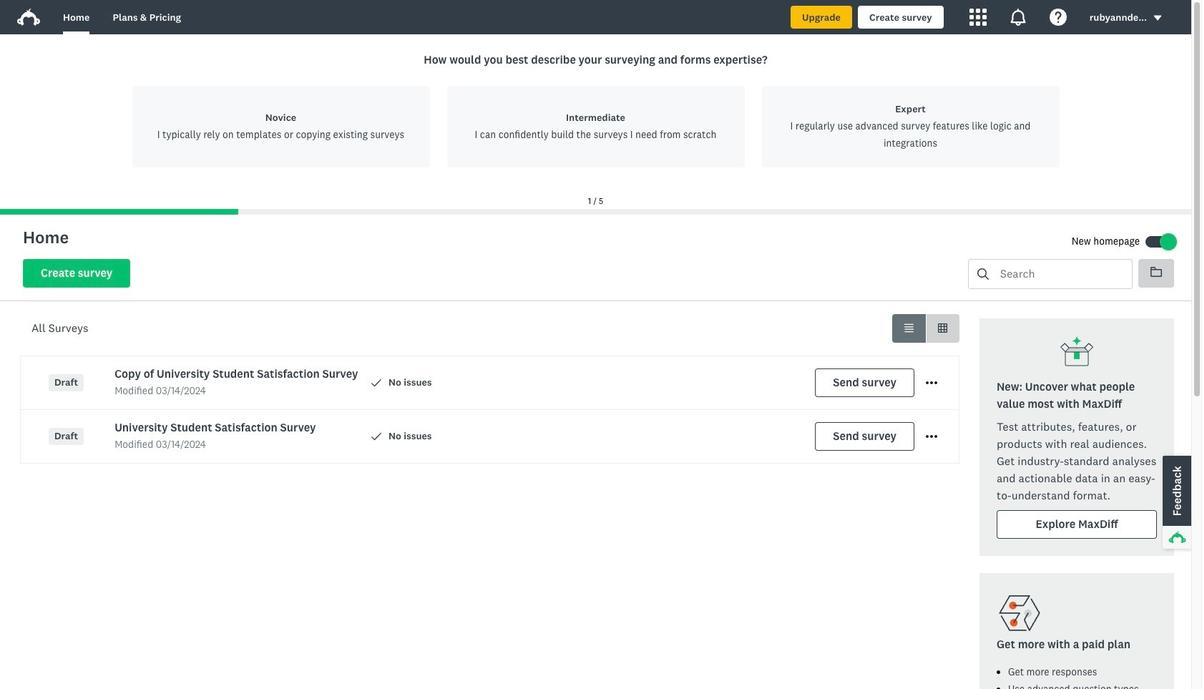 Task type: vqa. For each thing, say whether or not it's contained in the screenshot.
Search text box
yes



Task type: describe. For each thing, give the bounding box(es) containing it.
search image
[[978, 268, 989, 280]]

2 open menu image from the top
[[926, 382, 938, 385]]

folders image
[[1151, 267, 1163, 277]]

help icon image
[[1050, 9, 1067, 26]]

1 brand logo image from the top
[[17, 6, 40, 29]]

folders image
[[1151, 266, 1163, 278]]

no issues image for 2nd open menu image from the top
[[372, 378, 382, 388]]



Task type: locate. For each thing, give the bounding box(es) containing it.
dropdown arrow icon image
[[1153, 13, 1163, 23], [1154, 16, 1162, 21]]

1 vertical spatial no issues image
[[372, 432, 382, 442]]

Search text field
[[989, 260, 1132, 288]]

0 vertical spatial no issues image
[[372, 378, 382, 388]]

open menu image
[[926, 377, 938, 389], [926, 382, 938, 385], [926, 435, 938, 438]]

group
[[893, 314, 960, 343]]

products icon image
[[970, 9, 987, 26], [970, 9, 987, 26]]

dialog
[[0, 34, 1192, 215]]

3 open menu image from the top
[[926, 435, 938, 438]]

1 no issues image from the top
[[372, 378, 382, 388]]

brand logo image
[[17, 6, 40, 29], [17, 9, 40, 26]]

1 open menu image from the top
[[926, 377, 938, 389]]

response based pricing icon image
[[997, 591, 1043, 636]]

2 no issues image from the top
[[372, 432, 382, 442]]

max diff icon image
[[1060, 336, 1095, 370]]

open menu image
[[926, 431, 938, 443]]

notification center icon image
[[1010, 9, 1027, 26]]

no issues image for first open menu image from the bottom of the page
[[372, 432, 382, 442]]

2 brand logo image from the top
[[17, 9, 40, 26]]

no issues image
[[372, 378, 382, 388], [372, 432, 382, 442]]

search image
[[978, 268, 989, 280]]



